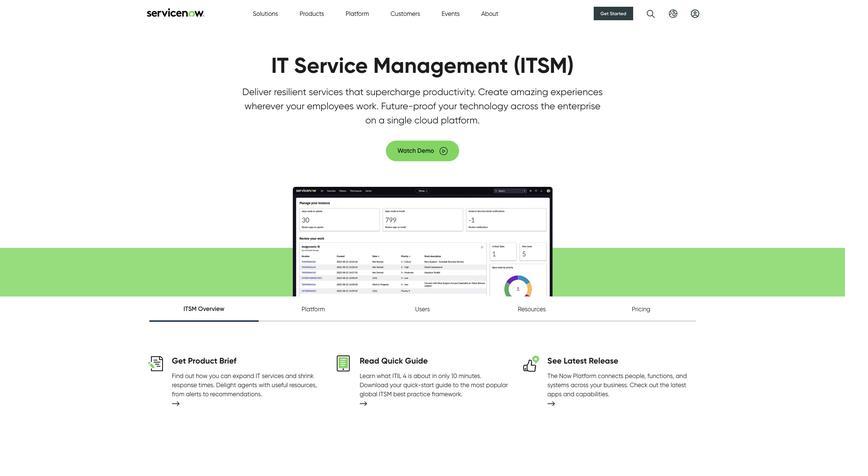 Task type: vqa. For each thing, say whether or not it's contained in the screenshot.
SELECT YOUR COUNTRY IMAGE
no



Task type: describe. For each thing, give the bounding box(es) containing it.
in
[[432, 373, 437, 380]]

is
[[408, 373, 412, 380]]

business.
[[604, 382, 628, 389]]

started
[[610, 10, 626, 17]]

practice
[[407, 391, 430, 398]]

alerts
[[186, 391, 201, 398]]

supercharge
[[366, 86, 421, 98]]

most
[[471, 382, 485, 389]]

single
[[387, 114, 412, 126]]

framework.
[[432, 391, 462, 398]]

get started
[[601, 10, 626, 17]]

resources,
[[289, 382, 317, 389]]

the inside deliver resilient services that supercharge productivity. create amazing experiences wherever your employees work. future-proof your technology across the enterprise on a single cloud platform.
[[541, 100, 555, 112]]

only
[[438, 373, 450, 380]]

latest
[[564, 356, 587, 366]]

popular
[[486, 382, 508, 389]]

platform.
[[441, 114, 480, 126]]

get for get product brief
[[172, 356, 186, 366]]

work.
[[356, 100, 379, 112]]

amazing
[[511, 86, 548, 98]]

guide
[[405, 356, 428, 366]]

solutions
[[253, 10, 278, 17]]

across inside deliver resilient services that supercharge productivity. create amazing experiences wherever your employees work. future-proof your technology across the enterprise on a single cloud platform.
[[511, 100, 538, 112]]

latest
[[671, 382, 686, 389]]

get started link
[[594, 7, 633, 20]]

about button
[[481, 9, 498, 18]]

1 horizontal spatial and
[[563, 391, 574, 398]]

the inside the now platform connects people, functions, and systems across your business. check out the latest apps and capabilities.
[[660, 382, 669, 389]]

10
[[451, 373, 457, 380]]

it service management (itsm)
[[271, 52, 574, 79]]

shrink
[[298, 373, 314, 380]]

solutions button
[[253, 9, 278, 18]]

management
[[373, 52, 508, 79]]

on
[[365, 114, 376, 126]]

read
[[360, 356, 379, 366]]

service
[[294, 52, 368, 79]]

deliver resilient services that supercharge productivity. create amazing experiences wherever your employees work. future-proof your technology across the enterprise on a single cloud platform.
[[242, 86, 603, 126]]

learn
[[360, 373, 375, 380]]

apps
[[548, 391, 562, 398]]

deliver
[[242, 86, 272, 98]]

best
[[393, 391, 406, 398]]

now
[[559, 373, 572, 380]]

products
[[300, 10, 324, 17]]

0 horizontal spatial platform
[[346, 10, 369, 17]]

find out how you can expand it services and shrink response times. delight agents with useful resources, from alerts to recommendations.
[[172, 373, 317, 398]]

check
[[630, 382, 648, 389]]

2 horizontal spatial and
[[676, 373, 687, 380]]

platform inside the now platform connects people, functions, and systems across your business. check out the latest apps and capabilities.
[[573, 373, 596, 380]]

product
[[188, 356, 217, 366]]

technology
[[459, 100, 508, 112]]

customers button
[[391, 9, 420, 18]]

resilient
[[274, 86, 306, 98]]

the now platform connects people, functions, and systems across your business. check out the latest apps and capabilities.
[[548, 373, 687, 398]]

quick
[[381, 356, 403, 366]]

expand
[[233, 373, 254, 380]]

services inside the find out how you can expand it services and shrink response times. delight agents with useful resources, from alerts to recommendations.
[[262, 373, 284, 380]]

find
[[172, 373, 184, 380]]

recommendations.
[[210, 391, 262, 398]]

events button
[[442, 9, 460, 18]]

global
[[360, 391, 377, 398]]

useful
[[272, 382, 288, 389]]

customers
[[391, 10, 420, 17]]

can
[[221, 373, 231, 380]]

capabilities.
[[576, 391, 610, 398]]

how
[[196, 373, 208, 380]]

agents
[[238, 382, 257, 389]]

create
[[478, 86, 508, 98]]

events
[[442, 10, 460, 17]]

to inside the find out how you can expand it services and shrink response times. delight agents with useful resources, from alerts to recommendations.
[[203, 391, 209, 398]]

download
[[360, 382, 388, 389]]

what
[[377, 373, 391, 380]]



Task type: locate. For each thing, give the bounding box(es) containing it.
future-
[[381, 100, 413, 112]]

0 vertical spatial get
[[601, 10, 609, 17]]

itil
[[392, 373, 402, 380]]

0 horizontal spatial it
[[256, 373, 260, 380]]

1 vertical spatial to
[[203, 391, 209, 398]]

systems
[[548, 382, 569, 389]]

to
[[453, 382, 459, 389], [203, 391, 209, 398]]

itsm
[[379, 391, 392, 398]]

and down systems at the bottom of page
[[563, 391, 574, 398]]

get for get started
[[601, 10, 609, 17]]

the inside learn what itil 4 is about in only 10 minutes. download your quick-start guide to the most popular global itsm best practice framework.
[[460, 382, 469, 389]]

out
[[185, 373, 194, 380], [649, 382, 659, 389]]

0 vertical spatial services
[[309, 86, 343, 98]]

1 horizontal spatial services
[[309, 86, 343, 98]]

start
[[421, 382, 434, 389]]

1 vertical spatial get
[[172, 356, 186, 366]]

0 vertical spatial to
[[453, 382, 459, 389]]

cloud
[[414, 114, 439, 126]]

the
[[548, 373, 558, 380]]

out down the functions,
[[649, 382, 659, 389]]

0 vertical spatial platform
[[346, 10, 369, 17]]

out up response
[[185, 373, 194, 380]]

it inside the find out how you can expand it services and shrink response times. delight agents with useful resources, from alerts to recommendations.
[[256, 373, 260, 380]]

functions,
[[647, 373, 674, 380]]

get product brief
[[172, 356, 236, 366]]

it
[[271, 52, 289, 79], [256, 373, 260, 380]]

wherever
[[245, 100, 284, 112]]

and
[[285, 373, 297, 380], [676, 373, 687, 380], [563, 391, 574, 398]]

enterprise
[[557, 100, 601, 112]]

platform
[[346, 10, 369, 17], [573, 373, 596, 380]]

1 horizontal spatial out
[[649, 382, 659, 389]]

get up the find
[[172, 356, 186, 366]]

0 horizontal spatial get
[[172, 356, 186, 366]]

productivity.
[[423, 86, 476, 98]]

see latest release
[[548, 356, 618, 366]]

from
[[172, 391, 184, 398]]

it up with
[[256, 373, 260, 380]]

learn what itil 4 is about in only 10 minutes. download your quick-start guide to the most popular global itsm best practice framework.
[[360, 373, 508, 398]]

(itsm)
[[514, 52, 574, 79]]

the
[[541, 100, 555, 112], [460, 382, 469, 389], [660, 382, 669, 389]]

the down amazing on the top right of page
[[541, 100, 555, 112]]

1 horizontal spatial the
[[541, 100, 555, 112]]

employees
[[307, 100, 354, 112]]

your inside the now platform connects people, functions, and systems across your business. check out the latest apps and capabilities.
[[590, 382, 602, 389]]

1 vertical spatial platform
[[573, 373, 596, 380]]

your up the capabilities.
[[590, 382, 602, 389]]

about
[[414, 373, 431, 380]]

your inside learn what itil 4 is about in only 10 minutes. download your quick-start guide to the most popular global itsm best practice framework.
[[390, 382, 402, 389]]

0 vertical spatial across
[[511, 100, 538, 112]]

with
[[259, 382, 270, 389]]

across
[[511, 100, 538, 112], [571, 382, 589, 389]]

minutes.
[[459, 373, 481, 380]]

brief
[[219, 356, 236, 366]]

out inside the now platform connects people, functions, and systems across your business. check out the latest apps and capabilities.
[[649, 382, 659, 389]]

guide
[[436, 382, 451, 389]]

1 horizontal spatial platform
[[573, 373, 596, 380]]

across down amazing on the top right of page
[[511, 100, 538, 112]]

1 horizontal spatial to
[[453, 382, 459, 389]]

0 horizontal spatial out
[[185, 373, 194, 380]]

connects
[[598, 373, 624, 380]]

delight
[[216, 382, 236, 389]]

0 horizontal spatial to
[[203, 391, 209, 398]]

the down minutes.
[[460, 382, 469, 389]]

4
[[403, 373, 407, 380]]

across inside the now platform connects people, functions, and systems across your business. check out the latest apps and capabilities.
[[571, 382, 589, 389]]

0 vertical spatial it
[[271, 52, 289, 79]]

services inside deliver resilient services that supercharge productivity. create amazing experiences wherever your employees work. future-proof your technology across the enterprise on a single cloud platform.
[[309, 86, 343, 98]]

1 vertical spatial services
[[262, 373, 284, 380]]

times.
[[198, 382, 215, 389]]

about
[[481, 10, 498, 17]]

servicenow image
[[146, 8, 205, 17]]

0 horizontal spatial across
[[511, 100, 538, 112]]

read quick guide
[[360, 356, 428, 366]]

and up useful
[[285, 373, 297, 380]]

products button
[[300, 9, 324, 18]]

out inside the find out how you can expand it services and shrink response times. delight agents with useful resources, from alerts to recommendations.
[[185, 373, 194, 380]]

services up employees
[[309, 86, 343, 98]]

1 vertical spatial across
[[571, 382, 589, 389]]

quick-
[[403, 382, 421, 389]]

1 horizontal spatial across
[[571, 382, 589, 389]]

response
[[172, 382, 197, 389]]

experiences
[[551, 86, 603, 98]]

and up "latest"
[[676, 373, 687, 380]]

1 vertical spatial out
[[649, 382, 659, 389]]

to down the 10
[[453, 382, 459, 389]]

0 horizontal spatial and
[[285, 373, 297, 380]]

your down the productivity.
[[439, 100, 457, 112]]

2 horizontal spatial the
[[660, 382, 669, 389]]

get left started
[[601, 10, 609, 17]]

to down times. on the bottom left of page
[[203, 391, 209, 398]]

0 horizontal spatial the
[[460, 382, 469, 389]]

release
[[589, 356, 618, 366]]

services up useful
[[262, 373, 284, 380]]

to inside learn what itil 4 is about in only 10 minutes. download your quick-start guide to the most popular global itsm best practice framework.
[[453, 382, 459, 389]]

1 vertical spatial it
[[256, 373, 260, 380]]

a
[[379, 114, 385, 126]]

it up resilient
[[271, 52, 289, 79]]

you
[[209, 373, 219, 380]]

the down the functions,
[[660, 382, 669, 389]]

your down resilient
[[286, 100, 305, 112]]

your down itil
[[390, 382, 402, 389]]

people,
[[625, 373, 646, 380]]

and inside the find out how you can expand it services and shrink response times. delight agents with useful resources, from alerts to recommendations.
[[285, 373, 297, 380]]

1 horizontal spatial get
[[601, 10, 609, 17]]

see
[[548, 356, 562, 366]]

your
[[286, 100, 305, 112], [439, 100, 457, 112], [390, 382, 402, 389], [590, 382, 602, 389]]

go to servicenow account image
[[691, 9, 699, 18]]

0 horizontal spatial services
[[262, 373, 284, 380]]

that
[[345, 86, 364, 98]]

0 vertical spatial out
[[185, 373, 194, 380]]

1 horizontal spatial it
[[271, 52, 289, 79]]

platform button
[[346, 9, 369, 18]]

across up the capabilities.
[[571, 382, 589, 389]]

proof
[[413, 100, 436, 112]]



